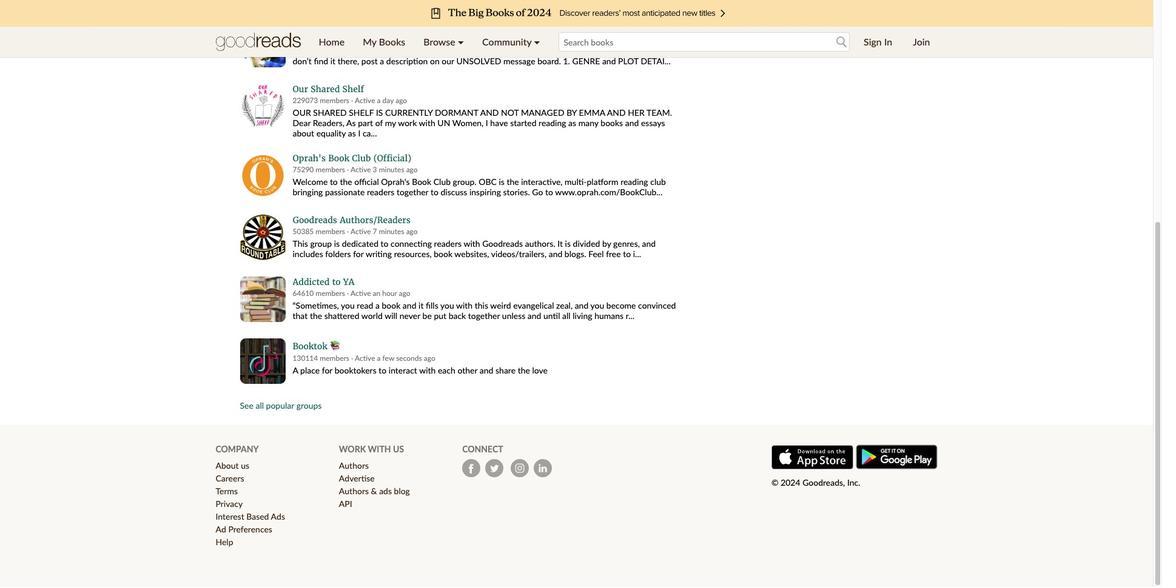Task type: locate. For each thing, give the bounding box(es) containing it.
0 vertical spatial authors
[[339, 461, 369, 471]]

dear
[[293, 118, 311, 128]]

members inside booktok 📚 130114 members · active a few seconds ago a place for booktokers to interact with each other and share the love
[[320, 354, 350, 363]]

1 minutes from the top
[[379, 165, 405, 174]]

0 vertical spatial seconds
[[396, 34, 422, 43]]

0 horizontal spatial book
[[329, 153, 350, 164]]

the right obc
[[507, 177, 519, 187]]

goodreads authors/readers link
[[293, 215, 683, 226]]

1 horizontal spatial and
[[607, 107, 626, 118]]

· up dedicated
[[347, 227, 349, 236]]

1 seconds from the top
[[396, 34, 422, 43]]

few inside booktok 📚 130114 members · active a few seconds ago a place for booktokers to interact with each other and share the love
[[383, 354, 395, 363]]

· down shelf
[[351, 96, 353, 105]]

· up passionate in the top of the page
[[347, 165, 349, 174]]

oprah's down 3 minutes ago element
[[381, 177, 410, 187]]

1 horizontal spatial our
[[511, 45, 524, 56]]

a left 'day'
[[377, 96, 381, 105]]

is right obc
[[499, 177, 505, 187]]

active inside oprah's book club (official) 75290 members · active 3 minutes ago welcome to the official oprah's book club group. obc is the interactive, multi-platform reading club bringing passionate readers together to discuss inspiring stories.  go to www.oprah.com/bookclub...
[[351, 165, 371, 174]]

i left "have"
[[486, 118, 489, 128]]

the right that
[[310, 311, 322, 321]]

part
[[358, 118, 373, 128]]

company
[[216, 444, 259, 455]]

and right 'other'
[[480, 365, 494, 376]]

group right "create"
[[735, 14, 756, 24]]

2 horizontal spatial is
[[565, 238, 571, 249]]

members up folders
[[316, 227, 345, 236]]

1 vertical spatial us
[[241, 461, 249, 471]]

1 vertical spatial together
[[468, 311, 500, 321]]

to left discuss at the left top of page
[[431, 187, 439, 197]]

with left each
[[420, 365, 436, 376]]

0 vertical spatial book
[[329, 153, 350, 164]]

goodreads on linkedin image
[[534, 459, 552, 478]]

goodreads authors/readers 50385 members · active 7 minutes ago this group is dedicated to connecting readers with goodreads authors. it is divided by genres, and includes folders for writing resources, book websites, videos/trailers, and blogs.  feel free to i...
[[293, 215, 656, 259]]

0 vertical spatial goodreads
[[293, 215, 337, 226]]

0 horizontal spatial oprah's
[[293, 153, 326, 164]]

create
[[701, 14, 726, 24]]

ago down '(official)'
[[406, 165, 418, 174]]

0 horizontal spatial all
[[256, 401, 264, 411]]

1 horizontal spatial club
[[434, 177, 451, 187]]

1 vertical spatial goodreads
[[483, 238, 523, 249]]

0 horizontal spatial and
[[481, 107, 499, 118]]

for right place
[[322, 365, 333, 376]]

r...
[[626, 311, 635, 321]]

1 vertical spatial readers
[[434, 238, 462, 249]]

0 vertical spatial few
[[383, 34, 395, 43]]

1 vertical spatial club
[[434, 177, 451, 187]]

and right 1.
[[574, 45, 588, 56]]

detai...
[[641, 56, 671, 66]]

dedicated
[[342, 238, 379, 249]]

0 vertical spatial oprah's
[[293, 153, 326, 164]]

1 horizontal spatial all
[[563, 311, 571, 321]]

you
[[423, 45, 437, 56], [662, 45, 676, 56], [341, 300, 355, 311], [441, 300, 454, 311], [591, 300, 605, 311]]

help
[[216, 537, 233, 548]]

our right search
[[511, 45, 524, 56]]

is left dedicated
[[334, 238, 340, 249]]

advertise
[[339, 473, 375, 484]]

· inside booktok 📚 130114 members · active a few seconds ago a place for booktokers to interact with each other and share the love
[[351, 354, 353, 363]]

members up the "sometimes,
[[316, 289, 345, 298]]

it right find
[[331, 56, 336, 66]]

menu
[[310, 27, 550, 57]]

club
[[352, 153, 371, 164], [434, 177, 451, 187]]

seconds up interact
[[396, 354, 422, 363]]

all right until
[[563, 311, 571, 321]]

minutes inside oprah's book club (official) 75290 members · active 3 minutes ago welcome to the official oprah's book club group. obc is the interactive, multi-platform reading club bringing passionate readers together to discuss inspiring stories.  go to www.oprah.com/bookclub...
[[379, 165, 405, 174]]

▾ right browse
[[458, 36, 464, 47]]

the inside addicted to ya 64610 members · active an hour ago "sometimes, you read a book and it fills you with this weird evangelical zeal, and you become convinced that the shattered world will never be put back together unless and until all living humans r...
[[310, 311, 322, 321]]

our right on on the top
[[442, 56, 455, 66]]

the left title
[[355, 45, 367, 56]]

go
[[533, 187, 543, 197]]

reading left club
[[621, 177, 649, 187]]

have
[[491, 118, 508, 128]]

0 vertical spatial minutes
[[379, 165, 405, 174]]

reading left by
[[539, 118, 567, 128]]

includes
[[293, 249, 323, 259]]

1 vertical spatial oprah's
[[381, 177, 410, 187]]

as left 'many'
[[569, 118, 577, 128]]

by
[[603, 238, 612, 249]]

you left become
[[591, 300, 605, 311]]

our
[[293, 107, 311, 118]]

a few seconds ago element
[[377, 34, 436, 43], [377, 354, 436, 363]]

about us link
[[216, 461, 249, 471]]

book down 'an hour ago' element
[[382, 300, 401, 311]]

1 vertical spatial book
[[412, 177, 432, 187]]

0 vertical spatial it
[[331, 56, 336, 66]]

together inside addicted to ya 64610 members · active an hour ago "sometimes, you read a book and it fills you with this weird evangelical zeal, and you become convinced that the shattered world will never be put back together unless and until all living humans r...
[[468, 311, 500, 321]]

divided
[[573, 238, 601, 249]]

shelf
[[349, 107, 374, 118]]

book inside what's the name of that book??? 106371 members active a few seconds ago can't remember the title of a book you read? come search our bookshelves and discussion posts. if you don't find it there, post a description on our unsolved message board.  1. genre and plot detai...
[[402, 45, 421, 56]]

goodreads up 50385
[[293, 215, 337, 226]]

booktokers
[[335, 365, 377, 376]]

the left love
[[518, 365, 530, 376]]

with
[[419, 118, 436, 128], [464, 238, 480, 249], [456, 300, 473, 311], [420, 365, 436, 376], [368, 444, 391, 455]]

a day ago element
[[377, 96, 407, 105]]

active down name
[[355, 34, 375, 43]]

· up booktokers
[[351, 354, 353, 363]]

active inside our shared shelf 229073 members · active a day ago our shared shelf is currently dormant and not managed by emma and her team. dear readers,   as part of my work with un women, i have started reading as many books and essays about equality as i ca...
[[355, 96, 375, 105]]

active up shelf at the left
[[355, 96, 375, 105]]

work
[[398, 118, 417, 128]]

inspiring
[[470, 187, 501, 197]]

with down goodreads authors/readers link
[[464, 238, 480, 249]]

of inside our shared shelf 229073 members · active a day ago our shared shelf is currently dormant and not managed by emma and her team. dear readers,   as part of my work with un women, i have started reading as many books and essays about equality as i ca...
[[376, 118, 383, 128]]

2 minutes from the top
[[379, 227, 405, 236]]

reading
[[539, 118, 567, 128], [621, 177, 649, 187]]

search
[[485, 45, 509, 56]]

few up interact
[[383, 354, 395, 363]]

active inside addicted to ya 64610 members · active an hour ago "sometimes, you read a book and it fills you with this weird evangelical zeal, and you become convinced that the shattered world will never be put back together unless and until all living humans r...
[[351, 289, 371, 298]]

ago right hour
[[399, 289, 411, 298]]

readers right resources,
[[434, 238, 462, 249]]

0 horizontal spatial together
[[397, 187, 429, 197]]

0 horizontal spatial group
[[310, 238, 332, 249]]

readers inside oprah's book club (official) 75290 members · active 3 minutes ago welcome to the official oprah's book club group. obc is the interactive, multi-platform reading club bringing passionate readers together to discuss inspiring stories.  go to www.oprah.com/bookclub...
[[367, 187, 395, 197]]

community
[[483, 36, 532, 47]]

1 vertical spatial authors
[[339, 486, 369, 497]]

members inside goodreads authors/readers 50385 members · active 7 minutes ago this group is dedicated to connecting readers with goodreads authors. it is divided by genres, and includes folders for writing resources, book websites, videos/trailers, and blogs.  feel free to i...
[[316, 227, 345, 236]]

it
[[331, 56, 336, 66], [419, 300, 424, 311]]

is inside oprah's book club (official) 75290 members · active 3 minutes ago welcome to the official oprah's book club group. obc is the interactive, multi-platform reading club bringing passionate readers together to discuss inspiring stories.  go to www.oprah.com/bookclub...
[[499, 177, 505, 187]]

become
[[607, 300, 636, 311]]

members down 📚
[[320, 354, 350, 363]]

together right back
[[468, 311, 500, 321]]

platform
[[587, 177, 619, 187]]

addicted to ya 64610 members · active an hour ago "sometimes, you read a book and it fills you with this weird evangelical zeal, and you become convinced that the shattered world will never be put back together unless and until all living humans r...
[[293, 277, 676, 321]]

1 horizontal spatial us
[[393, 444, 404, 455]]

browse ▾ button
[[415, 27, 473, 57]]

the most anticipated books of 2024 image
[[91, 0, 1063, 27]]

members inside addicted to ya 64610 members · active an hour ago "sometimes, you read a book and it fills you with this weird evangelical zeal, and you become convinced that the shattered world will never be put back together unless and until all living humans r...
[[316, 289, 345, 298]]

download app for android image
[[856, 445, 938, 470]]

and inside booktok 📚 130114 members · active a few seconds ago a place for booktokers to interact with each other and share the love
[[480, 365, 494, 376]]

oprah's book club (official) 75290 members · active 3 minutes ago welcome to the official oprah's book club group. obc is the interactive, multi-platform reading club bringing passionate readers together to discuss inspiring stories.  go to www.oprah.com/bookclub...
[[293, 153, 666, 197]]

group right this
[[310, 238, 332, 249]]

2 seconds from the top
[[396, 354, 422, 363]]

ago inside goodreads authors/readers 50385 members · active 7 minutes ago this group is dedicated to connecting readers with goodreads authors. it is divided by genres, and includes folders for writing resources, book websites, videos/trailers, and blogs.  feel free to i...
[[406, 227, 418, 236]]

essays
[[642, 118, 666, 128]]

women,
[[453, 118, 484, 128]]

to inside booktok 📚 130114 members · active a few seconds ago a place for booktokers to interact with each other and share the love
[[379, 365, 387, 376]]

a few seconds ago element down book???
[[377, 34, 436, 43]]

0 vertical spatial readers
[[367, 187, 395, 197]]

all right 'see'
[[256, 401, 264, 411]]

post
[[362, 56, 378, 66]]

come
[[461, 45, 483, 56]]

a right "create"
[[728, 14, 733, 24]]

together
[[397, 187, 429, 197], [468, 311, 500, 321]]

minutes right the 7
[[379, 227, 405, 236]]

as
[[347, 118, 356, 128]]

a down an
[[376, 300, 380, 311]]

create a group link
[[701, 14, 756, 24]]

active up dedicated
[[351, 227, 371, 236]]

active up official at the left
[[351, 165, 371, 174]]

a inside booktok 📚 130114 members · active a few seconds ago a place for booktokers to interact with each other and share the love
[[377, 354, 381, 363]]

books
[[379, 36, 406, 47]]

reading inside oprah's book club (official) 75290 members · active 3 minutes ago welcome to the official oprah's book club group. obc is the interactive, multi-platform reading club bringing passionate readers together to discuss inspiring stories.  go to www.oprah.com/bookclub...
[[621, 177, 649, 187]]

1 horizontal spatial readers
[[434, 238, 462, 249]]

and left until
[[528, 311, 542, 321]]

with left this
[[456, 300, 473, 311]]

▾ for community ▾
[[534, 36, 541, 47]]

websites,
[[455, 249, 490, 259]]

for right folders
[[353, 249, 364, 259]]

0 vertical spatial book
[[402, 45, 421, 56]]

2 ▾ from the left
[[534, 36, 541, 47]]

2 few from the top
[[383, 354, 395, 363]]

is right the it
[[565, 238, 571, 249]]

ago inside what's the name of that book??? 106371 members active a few seconds ago can't remember the title of a book you read? come search our bookshelves and discussion posts. if you don't find it there, post a description on our unsolved message board.  1. genre and plot detai...
[[424, 34, 436, 43]]

our shared shelf image
[[240, 84, 286, 129]]

106371
[[293, 34, 318, 43]]

0 horizontal spatial goodreads
[[293, 215, 337, 226]]

authors link
[[339, 461, 369, 471]]

and left her
[[607, 107, 626, 118]]

0 vertical spatial together
[[397, 187, 429, 197]]

1 horizontal spatial for
[[353, 249, 364, 259]]

1 vertical spatial a few seconds ago element
[[377, 354, 436, 363]]

i left the ca...
[[358, 128, 361, 138]]

is for members
[[565, 238, 571, 249]]

1 horizontal spatial group
[[735, 14, 756, 24]]

posts.
[[631, 45, 653, 56]]

active up booktokers
[[355, 354, 375, 363]]

1 vertical spatial of
[[386, 45, 394, 56]]

a right title
[[396, 45, 400, 56]]

a
[[728, 14, 733, 24], [377, 34, 381, 43], [396, 45, 400, 56], [380, 56, 384, 66], [377, 96, 381, 105], [376, 300, 380, 311], [377, 354, 381, 363]]

1 horizontal spatial is
[[499, 177, 505, 187]]

active inside booktok 📚 130114 members · active a few seconds ago a place for booktokers to interact with each other and share the love
[[355, 354, 375, 363]]

what's the name of that book??? 106371 members active a few seconds ago can't remember the title of a book you read? come search our bookshelves and discussion posts. if you don't find it there, post a description on our unsolved message board.  1. genre and plot detai...
[[293, 22, 676, 66]]

authors & ads blog link
[[339, 486, 410, 497]]

minutes inside goodreads authors/readers 50385 members · active 7 minutes ago this group is dedicated to connecting readers with goodreads authors. it is divided by genres, and includes folders for writing resources, book websites, videos/trailers, and blogs.  feel free to i...
[[379, 227, 405, 236]]

Search books text field
[[559, 32, 850, 52]]

and right i...
[[642, 238, 656, 249]]

1 horizontal spatial it
[[419, 300, 424, 311]]

1 vertical spatial group
[[310, 238, 332, 249]]

1 vertical spatial minutes
[[379, 227, 405, 236]]

authors down advertise
[[339, 486, 369, 497]]

book
[[329, 153, 350, 164], [412, 177, 432, 187]]

1 ▾ from the left
[[458, 36, 464, 47]]

active up read on the bottom
[[351, 289, 371, 298]]

▾ up board.
[[534, 36, 541, 47]]

1 vertical spatial few
[[383, 354, 395, 363]]

my
[[385, 118, 396, 128]]

seconds inside what's the name of that book??? 106371 members active a few seconds ago can't remember the title of a book you read? come search our bookshelves and discussion posts. if you don't find it there, post a description on our unsolved message board.  1. genre and plot detai...
[[396, 34, 422, 43]]

emma
[[579, 107, 606, 118]]

book down 'equality'
[[329, 153, 350, 164]]

of right title
[[386, 45, 394, 56]]

to right go at the top
[[546, 187, 554, 197]]

shared
[[311, 84, 340, 95]]

us right about
[[241, 461, 249, 471]]

1 horizontal spatial as
[[569, 118, 577, 128]]

0 horizontal spatial ▾
[[458, 36, 464, 47]]

world
[[362, 311, 383, 321]]

· down ya
[[347, 289, 349, 298]]

a few seconds ago element up interact
[[377, 354, 436, 363]]

us inside about us careers terms privacy interest based ads ad preferences help
[[241, 461, 249, 471]]

us up blog
[[393, 444, 404, 455]]

0 horizontal spatial club
[[352, 153, 371, 164]]

until
[[544, 311, 561, 321]]

see all popular groups
[[240, 401, 322, 411]]

ago right 'day'
[[396, 96, 407, 105]]

seconds inside booktok 📚 130114 members · active a few seconds ago a place for booktokers to interact with each other and share the love
[[396, 354, 422, 363]]

229073
[[293, 96, 318, 105]]

2 vertical spatial of
[[376, 118, 383, 128]]

all
[[563, 311, 571, 321], [256, 401, 264, 411]]

1 vertical spatial seconds
[[396, 354, 422, 363]]

1 vertical spatial book
[[434, 249, 453, 259]]

· inside goodreads authors/readers 50385 members · active 7 minutes ago this group is dedicated to connecting readers with goodreads authors. it is divided by genres, and includes folders for writing resources, book websites, videos/trailers, and blogs.  feel free to i...
[[347, 227, 349, 236]]

careers link
[[216, 473, 244, 484]]

evangelical
[[514, 300, 554, 311]]

book left websites,
[[434, 249, 453, 259]]

book inside addicted to ya 64610 members · active an hour ago "sometimes, you read a book and it fills you with this weird evangelical zeal, and you become convinced that the shattered world will never be put back together unless and until all living humans r...
[[382, 300, 401, 311]]

©
[[772, 478, 779, 488]]

·
[[351, 96, 353, 105], [347, 165, 349, 174], [347, 227, 349, 236], [347, 289, 349, 298], [351, 354, 353, 363]]

club left group. at the left of the page
[[434, 177, 451, 187]]

0 horizontal spatial readers
[[367, 187, 395, 197]]

ago down be at the left bottom of the page
[[424, 354, 436, 363]]

of up my
[[369, 22, 377, 33]]

ago down book???
[[424, 34, 436, 43]]

oprah's up 75290
[[293, 153, 326, 164]]

to inside addicted to ya 64610 members · active an hour ago "sometimes, you read a book and it fills you with this weird evangelical zeal, and you become convinced that the shattered world will never be put back together unless and until all living humans r...
[[332, 277, 341, 288]]

api link
[[339, 499, 352, 509]]

0 horizontal spatial book
[[382, 300, 401, 311]]

few down the "that"
[[383, 34, 395, 43]]

and right the 'books'
[[626, 118, 639, 128]]

and right the zeal,
[[575, 300, 589, 311]]

2 horizontal spatial book
[[434, 249, 453, 259]]

members up remember
[[320, 34, 350, 43]]

2 authors from the top
[[339, 486, 369, 497]]

book down 3 minutes ago element
[[412, 177, 432, 187]]

readers,
[[313, 118, 345, 128]]

board.
[[538, 56, 561, 66]]

0 vertical spatial reading
[[539, 118, 567, 128]]

2 vertical spatial book
[[382, 300, 401, 311]]

0 vertical spatial club
[[352, 153, 371, 164]]

never
[[400, 311, 421, 321]]

0 vertical spatial us
[[393, 444, 404, 455]]

few inside what's the name of that book??? 106371 members active a few seconds ago can't remember the title of a book you read? come search our bookshelves and discussion posts. if you don't find it there, post a description on our unsolved message board.  1. genre and plot detai...
[[383, 34, 395, 43]]

0 horizontal spatial it
[[331, 56, 336, 66]]

active inside what's the name of that book??? 106371 members active a few seconds ago can't remember the title of a book you read? come search our bookshelves and discussion posts. if you don't find it there, post a description on our unsolved message board.  1. genre and plot detai...
[[355, 34, 375, 43]]

seconds down book???
[[396, 34, 422, 43]]

1 horizontal spatial reading
[[621, 177, 649, 187]]

authors advertise authors & ads blog api
[[339, 461, 410, 509]]

to left interact
[[379, 365, 387, 376]]

readers down 3
[[367, 187, 395, 197]]

ad
[[216, 524, 226, 535]]

7 minutes ago element
[[373, 227, 418, 236]]

as left part at the left top
[[348, 128, 356, 138]]

browse
[[424, 36, 456, 47]]

be
[[423, 311, 432, 321]]

authors up advertise
[[339, 461, 369, 471]]

club
[[651, 177, 666, 187]]

interact
[[389, 365, 418, 376]]

▾ for browse ▾
[[458, 36, 464, 47]]

members
[[320, 34, 350, 43], [320, 96, 350, 105], [316, 165, 345, 174], [316, 227, 345, 236], [316, 289, 345, 298], [320, 354, 350, 363]]

1 horizontal spatial goodreads
[[483, 238, 523, 249]]

terms link
[[216, 486, 238, 497]]

1 horizontal spatial ▾
[[534, 36, 541, 47]]

0 vertical spatial a few seconds ago element
[[377, 34, 436, 43]]

0 horizontal spatial reading
[[539, 118, 567, 128]]

0 horizontal spatial for
[[322, 365, 333, 376]]

ago inside addicted to ya 64610 members · active an hour ago "sometimes, you read a book and it fills you with this weird evangelical zeal, and you become convinced that the shattered world will never be put back together unless and until all living humans r...
[[399, 289, 411, 298]]

1 horizontal spatial book
[[402, 45, 421, 56]]

hour
[[383, 289, 397, 298]]

1 few from the top
[[383, 34, 395, 43]]

authors
[[339, 461, 369, 471], [339, 486, 369, 497]]

book down book???
[[402, 45, 421, 56]]

popular
[[266, 401, 294, 411]]

1 vertical spatial it
[[419, 300, 424, 311]]

1 vertical spatial reading
[[621, 177, 649, 187]]

members up welcome
[[316, 165, 345, 174]]

0 horizontal spatial us
[[241, 461, 249, 471]]

group.
[[453, 177, 477, 187]]

0 vertical spatial group
[[735, 14, 756, 24]]

· inside addicted to ya 64610 members · active an hour ago "sometimes, you read a book and it fills you with this weird evangelical zeal, and you become convinced that the shattered world will never be put back together unless and until all living humans r...
[[347, 289, 349, 298]]

1 horizontal spatial together
[[468, 311, 500, 321]]

the
[[325, 22, 339, 33], [355, 45, 367, 56], [340, 177, 352, 187], [507, 177, 519, 187], [310, 311, 322, 321], [518, 365, 530, 376]]

0 vertical spatial for
[[353, 249, 364, 259]]

minutes down '(official)'
[[379, 165, 405, 174]]

0 vertical spatial all
[[563, 311, 571, 321]]

an hour ago element
[[373, 289, 411, 298]]

1 vertical spatial for
[[322, 365, 333, 376]]

read?
[[439, 45, 459, 56]]

it left the fills
[[419, 300, 424, 311]]



Task type: describe. For each thing, give the bounding box(es) containing it.
📚
[[330, 341, 341, 352]]

living
[[573, 311, 593, 321]]

ads
[[379, 486, 392, 497]]

all inside addicted to ya 64610 members · active an hour ago "sometimes, you read a book and it fills you with this weird evangelical zeal, and you become convinced that the shattered world will never be put back together unless and until all living humans r...
[[563, 311, 571, 321]]

don't
[[293, 56, 312, 66]]

&
[[371, 486, 377, 497]]

videos/trailers,
[[492, 249, 547, 259]]

with right work
[[368, 444, 391, 455]]

free
[[606, 249, 621, 259]]

2 a few seconds ago element from the top
[[377, 354, 436, 363]]

put
[[434, 311, 447, 321]]

preferences
[[228, 524, 272, 535]]

discussion
[[590, 45, 629, 56]]

goodreads authors/readers image
[[240, 215, 286, 260]]

is for (official)
[[499, 177, 505, 187]]

equality
[[317, 128, 346, 138]]

addicted
[[293, 277, 330, 288]]

this
[[475, 300, 489, 311]]

passionate
[[325, 187, 365, 197]]

shattered
[[325, 311, 360, 321]]

booktok 📚 130114 members · active a few seconds ago a place for booktokers to interact with each other and share the love
[[293, 341, 548, 376]]

1 authors from the top
[[339, 461, 369, 471]]

browse ▾
[[424, 36, 464, 47]]

what's the name of that book??? image
[[240, 22, 286, 67]]

home link
[[310, 27, 354, 57]]

interest based ads link
[[216, 512, 285, 522]]

sign
[[864, 36, 882, 47]]

my
[[363, 36, 377, 47]]

goodreads on facebook image
[[463, 459, 481, 478]]

with inside goodreads authors/readers 50385 members · active 7 minutes ago this group is dedicated to connecting readers with goodreads authors. it is divided by genres, and includes folders for writing resources, book websites, videos/trailers, and blogs.  feel free to i...
[[464, 238, 480, 249]]

love
[[533, 365, 548, 376]]

active inside goodreads authors/readers 50385 members · active 7 minutes ago this group is dedicated to connecting readers with goodreads authors. it is divided by genres, and includes folders for writing resources, book websites, videos/trailers, and blogs.  feel free to i...
[[351, 227, 371, 236]]

ago inside oprah's book club (official) 75290 members · active 3 minutes ago welcome to the official oprah's book club group. obc is the interactive, multi-platform reading club bringing passionate readers together to discuss inspiring stories.  go to www.oprah.com/bookclub...
[[406, 165, 418, 174]]

managed
[[521, 107, 565, 118]]

to left i...
[[623, 249, 631, 259]]

our
[[293, 84, 308, 95]]

there,
[[338, 56, 360, 66]]

2024
[[781, 478, 801, 488]]

interest
[[216, 512, 244, 522]]

a inside our shared shelf 229073 members · active a day ago our shared shelf is currently dormant and not managed by emma and her team. dear readers,   as part of my work with un women, i have started reading as many books and essays about equality as i ca...
[[377, 96, 381, 105]]

the up "home"
[[325, 22, 339, 33]]

the left official at the left
[[340, 177, 352, 187]]

1 horizontal spatial book
[[412, 177, 432, 187]]

© 2024 goodreads, inc.
[[772, 478, 861, 488]]

1 horizontal spatial oprah's
[[381, 177, 410, 187]]

home
[[319, 36, 345, 47]]

oprah's book club (official) image
[[240, 153, 286, 198]]

each
[[438, 365, 456, 376]]

3
[[373, 165, 377, 174]]

booktok 📚 image
[[240, 339, 286, 384]]

(official)
[[374, 153, 412, 164]]

members inside oprah's book club (official) 75290 members · active 3 minutes ago welcome to the official oprah's book club group. obc is the interactive, multi-platform reading club bringing passionate readers together to discuss inspiring stories.  go to www.oprah.com/bookclub...
[[316, 165, 345, 174]]

7
[[373, 227, 377, 236]]

ago inside our shared shelf 229073 members · active a day ago our shared shelf is currently dormant and not managed by emma and her team. dear readers,   as part of my work with un women, i have started reading as many books and essays about equality as i ca...
[[396, 96, 407, 105]]

connect
[[463, 444, 504, 455]]

ago inside booktok 📚 130114 members · active a few seconds ago a place for booktokers to interact with each other and share the love
[[424, 354, 436, 363]]

with inside addicted to ya 64610 members · active an hour ago "sometimes, you read a book and it fills you with this weird evangelical zeal, and you become convinced that the shattered world will never be put back together unless and until all living humans r...
[[456, 300, 473, 311]]

you right 'if'
[[662, 45, 676, 56]]

a right "post"
[[380, 56, 384, 66]]

you left read?
[[423, 45, 437, 56]]

sign in link
[[855, 27, 902, 57]]

if
[[655, 45, 660, 56]]

groups
[[297, 401, 322, 411]]

ad preferences link
[[216, 524, 272, 535]]

0 horizontal spatial is
[[334, 238, 340, 249]]

will
[[385, 311, 398, 321]]

0 horizontal spatial as
[[348, 128, 356, 138]]

1 vertical spatial all
[[256, 401, 264, 411]]

terms
[[216, 486, 238, 497]]

can't
[[293, 45, 312, 56]]

it inside addicted to ya 64610 members · active an hour ago "sometimes, you read a book and it fills you with this weird evangelical zeal, and you become convinced that the shattered world will never be put back together unless and until all living humans r...
[[419, 300, 424, 311]]

menu containing home
[[310, 27, 550, 57]]

goodreads on instagram image
[[511, 459, 529, 478]]

bringing
[[293, 187, 323, 197]]

oprah's book club (official) link
[[293, 153, 683, 164]]

about
[[293, 128, 314, 138]]

dormant
[[435, 107, 479, 118]]

currently
[[385, 107, 433, 118]]

and inside our shared shelf 229073 members · active a day ago our shared shelf is currently dormant and not managed by emma and her team. dear readers,   as part of my work with un women, i have started reading as many books and essays about equality as i ca...
[[626, 118, 639, 128]]

and left be at the left bottom of the page
[[403, 300, 417, 311]]

you left read on the bottom
[[341, 300, 355, 311]]

book inside goodreads authors/readers 50385 members · active 7 minutes ago this group is dedicated to connecting readers with goodreads authors. it is divided by genres, and includes folders for writing resources, book websites, videos/trailers, and blogs.  feel free to i...
[[434, 249, 453, 259]]

the inside booktok 📚 130114 members · active a few seconds ago a place for booktokers to interact with each other and share the love
[[518, 365, 530, 376]]

with inside booktok 📚 130114 members · active a few seconds ago a place for booktokers to interact with each other and share the love
[[420, 365, 436, 376]]

an
[[373, 289, 381, 298]]

description
[[387, 56, 428, 66]]

members inside what's the name of that book??? 106371 members active a few seconds ago can't remember the title of a book you read? come search our bookshelves and discussion posts. if you don't find it there, post a description on our unsolved message board.  1. genre and plot detai...
[[320, 34, 350, 43]]

started
[[511, 118, 537, 128]]

for inside goodreads authors/readers 50385 members · active 7 minutes ago this group is dedicated to connecting readers with goodreads authors. it is divided by genres, and includes folders for writing resources, book websites, videos/trailers, and blogs.  feel free to i...
[[353, 249, 364, 259]]

reading inside our shared shelf 229073 members · active a day ago our shared shelf is currently dormant and not managed by emma and her team. dear readers,   as part of my work with un women, i have started reading as many books and essays about equality as i ca...
[[539, 118, 567, 128]]

75290
[[293, 165, 314, 174]]

and left blogs.
[[549, 249, 563, 259]]

inc.
[[848, 478, 861, 488]]

welcome
[[293, 177, 328, 187]]

together inside oprah's book club (official) 75290 members · active 3 minutes ago welcome to the official oprah's book club group. obc is the interactive, multi-platform reading club bringing passionate readers together to discuss inspiring stories.  go to www.oprah.com/bookclub...
[[397, 187, 429, 197]]

readers inside goodreads authors/readers 50385 members · active 7 minutes ago this group is dedicated to connecting readers with goodreads authors. it is divided by genres, and includes folders for writing resources, book websites, videos/trailers, and blogs.  feel free to i...
[[434, 238, 462, 249]]

0 vertical spatial of
[[369, 22, 377, 33]]

a right my
[[377, 34, 381, 43]]

with inside our shared shelf 229073 members · active a day ago our shared shelf is currently dormant and not managed by emma and her team. dear readers,   as part of my work with un women, i have started reading as many books and essays about equality as i ca...
[[419, 118, 436, 128]]

group inside goodreads authors/readers 50385 members · active 7 minutes ago this group is dedicated to connecting readers with goodreads authors. it is divided by genres, and includes folders for writing resources, book websites, videos/trailers, and blogs.  feel free to i...
[[310, 238, 332, 249]]

download app for ios image
[[772, 445, 854, 470]]

privacy
[[216, 499, 243, 509]]

blog
[[394, 486, 410, 497]]

0 horizontal spatial i
[[358, 128, 361, 138]]

ca...
[[363, 128, 377, 138]]

advertise link
[[339, 473, 375, 484]]

i...
[[634, 249, 642, 259]]

3 minutes ago element
[[373, 165, 418, 174]]

authors.
[[525, 238, 556, 249]]

0 horizontal spatial our
[[442, 56, 455, 66]]

booktok
[[293, 341, 328, 352]]

you right the fills
[[441, 300, 454, 311]]

work
[[339, 444, 366, 455]]

· inside our shared shelf 229073 members · active a day ago our shared shelf is currently dormant and not managed by emma and her team. dear readers,   as part of my work with un women, i have started reading as many books and essays about equality as i ca...
[[351, 96, 353, 105]]

see all popular groups link
[[240, 401, 322, 411]]

a inside addicted to ya 64610 members · active an hour ago "sometimes, you read a book and it fills you with this weird evangelical zeal, and you become convinced that the shattered world will never be put back together unless and until all living humans r...
[[376, 300, 380, 311]]

folders
[[326, 249, 351, 259]]

1 horizontal spatial i
[[486, 118, 489, 128]]

discuss
[[441, 187, 468, 197]]

1 a few seconds ago element from the top
[[377, 34, 436, 43]]

and left the plot at the right top
[[603, 56, 616, 66]]

"sometimes,
[[293, 300, 339, 311]]

goodreads,
[[803, 478, 846, 488]]

what's the name of that book??? link
[[293, 22, 683, 33]]

2 and from the left
[[607, 107, 626, 118]]

to down 7 minutes ago element
[[381, 238, 389, 249]]

addicted to ya image
[[240, 277, 286, 322]]

that
[[380, 22, 399, 33]]

shelf
[[343, 84, 364, 95]]

day
[[383, 96, 394, 105]]

plot
[[619, 56, 639, 66]]

Search for books to add to your shelves search field
[[559, 32, 850, 52]]

to right welcome
[[330, 177, 338, 187]]

it
[[558, 238, 563, 249]]

for inside booktok 📚 130114 members · active a few seconds ago a place for booktokers to interact with each other and share the love
[[322, 365, 333, 376]]

place
[[301, 365, 320, 376]]

many
[[579, 118, 599, 128]]

www.oprah.com/bookclub...
[[555, 187, 663, 197]]

team.
[[647, 107, 673, 118]]

my books
[[363, 36, 406, 47]]

members inside our shared shelf 229073 members · active a day ago our shared shelf is currently dormant and not managed by emma and her team. dear readers,   as part of my work with un women, i have started reading as many books and essays about equality as i ca...
[[320, 96, 350, 105]]

it inside what's the name of that book??? 106371 members active a few seconds ago can't remember the title of a book you read? come search our bookshelves and discussion posts. if you don't find it there, post a description on our unsolved message board.  1. genre and plot detai...
[[331, 56, 336, 66]]

work with us
[[339, 444, 404, 455]]

goodreads on twitter image
[[486, 459, 504, 478]]

· inside oprah's book club (official) 75290 members · active 3 minutes ago welcome to the official oprah's book club group. obc is the interactive, multi-platform reading club bringing passionate readers together to discuss inspiring stories.  go to www.oprah.com/bookclub...
[[347, 165, 349, 174]]

not
[[501, 107, 519, 118]]

1 and from the left
[[481, 107, 499, 118]]



Task type: vqa. For each thing, say whether or not it's contained in the screenshot.
ca...
yes



